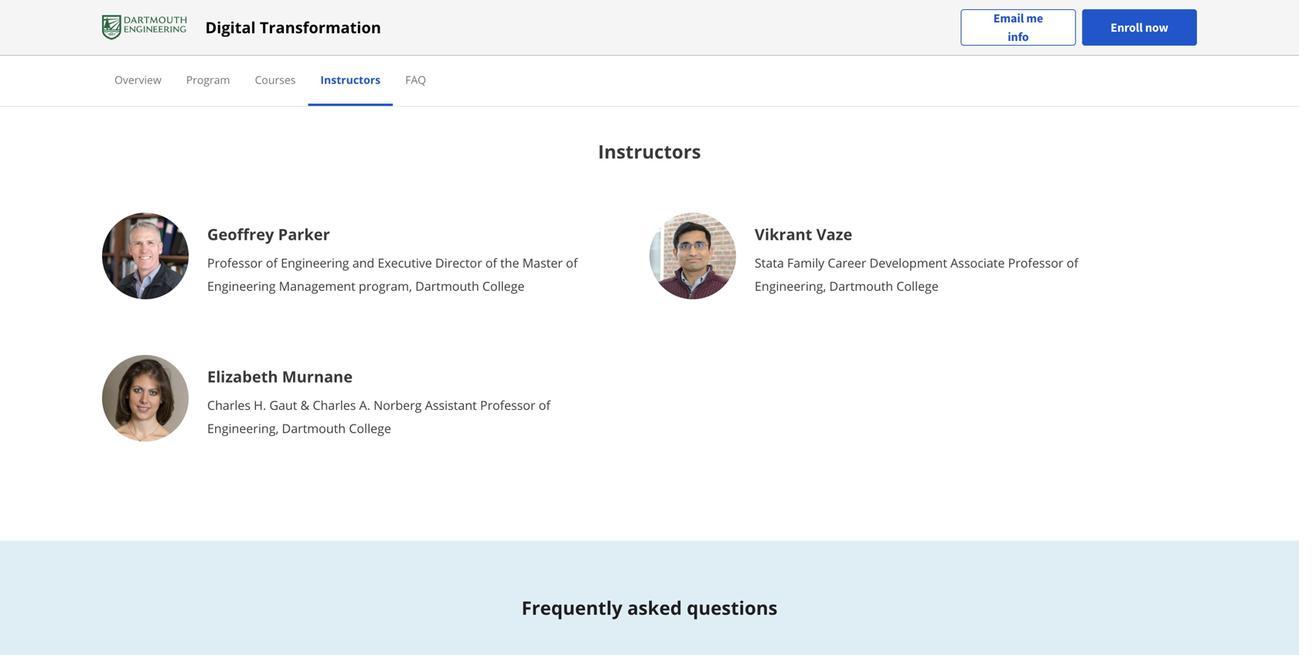 Task type: vqa. For each thing, say whether or not it's contained in the screenshot.
menu
no



Task type: locate. For each thing, give the bounding box(es) containing it.
frequently asked questions
[[522, 595, 778, 620]]

charles left h.
[[207, 397, 251, 413]]

2 horizontal spatial dartmouth
[[830, 278, 893, 294]]

1 horizontal spatial college
[[483, 278, 525, 294]]

college inside stata family career development associate professor of engineering, dartmouth college
[[897, 278, 939, 294]]

parker
[[278, 223, 330, 245]]

1 horizontal spatial engineering,
[[755, 278, 826, 294]]

1 horizontal spatial dartmouth
[[415, 278, 479, 294]]

instructors
[[321, 72, 381, 87], [598, 139, 701, 164]]

faq link
[[405, 72, 426, 87]]

1 charles from the left
[[207, 397, 251, 413]]

enroll now button
[[1082, 9, 1197, 46]]

instructors down transformation
[[321, 72, 381, 87]]

frequently
[[522, 595, 623, 620]]

dartmouth down career
[[830, 278, 893, 294]]

1 horizontal spatial charles
[[313, 397, 356, 413]]

engineering, down family
[[755, 278, 826, 294]]

0 horizontal spatial dartmouth
[[282, 420, 346, 437]]

0 vertical spatial instructors
[[321, 72, 381, 87]]

norberg
[[374, 397, 422, 413]]

college inside charles h. gaut & charles a. norberg assistant professor of engineering, dartmouth college
[[349, 420, 391, 437]]

1 horizontal spatial professor
[[480, 397, 536, 413]]

1 vertical spatial engineering
[[207, 278, 276, 294]]

professor right assistant
[[480, 397, 536, 413]]

dartmouth down director
[[415, 278, 479, 294]]

0 horizontal spatial engineering,
[[207, 420, 279, 437]]

0 vertical spatial engineering
[[281, 254, 349, 271]]

0 vertical spatial engineering,
[[755, 278, 826, 294]]

college down the
[[483, 278, 525, 294]]

1 horizontal spatial instructors
[[598, 139, 701, 164]]

0 horizontal spatial instructors
[[321, 72, 381, 87]]

dartmouth
[[415, 278, 479, 294], [830, 278, 893, 294], [282, 420, 346, 437]]

engineering,
[[755, 278, 826, 294], [207, 420, 279, 437]]

college
[[483, 278, 525, 294], [897, 278, 939, 294], [349, 420, 391, 437]]

stata family career development associate professor of engineering, dartmouth college
[[755, 254, 1079, 294]]

dartmouth inside professor of engineering and executive director of the master of engineering management program, dartmouth college
[[415, 278, 479, 294]]

of inside stata family career development associate professor of engineering, dartmouth college
[[1067, 254, 1079, 271]]

1 vertical spatial engineering,
[[207, 420, 279, 437]]

dartmouth college image
[[102, 15, 187, 40]]

2 horizontal spatial professor
[[1008, 254, 1064, 271]]

college down a.
[[349, 420, 391, 437]]

management
[[279, 278, 356, 294]]

0 horizontal spatial college
[[349, 420, 391, 437]]

dartmouth inside stata family career development associate professor of engineering, dartmouth college
[[830, 278, 893, 294]]

0 horizontal spatial professor
[[207, 254, 263, 271]]

instructors link
[[321, 72, 381, 87]]

professor of engineering and executive director of the master of engineering management program, dartmouth college
[[207, 254, 578, 294]]

professor right the associate
[[1008, 254, 1064, 271]]

charles right the &
[[313, 397, 356, 413]]

0 horizontal spatial charles
[[207, 397, 251, 413]]

engineering, inside stata family career development associate professor of engineering, dartmouth college
[[755, 278, 826, 294]]

me
[[1027, 10, 1043, 26]]

courses
[[255, 72, 296, 87]]

certificate menu element
[[102, 56, 1197, 106]]

0 horizontal spatial engineering
[[207, 278, 276, 294]]

professor
[[207, 254, 263, 271], [1008, 254, 1064, 271], [480, 397, 536, 413]]

charles
[[207, 397, 251, 413], [313, 397, 356, 413]]

2 charles from the left
[[313, 397, 356, 413]]

engineering up management
[[281, 254, 349, 271]]

engineering down geoffrey
[[207, 278, 276, 294]]

engineering, down h.
[[207, 420, 279, 437]]

2 horizontal spatial college
[[897, 278, 939, 294]]

instructors down certificate menu element
[[598, 139, 701, 164]]

the
[[500, 254, 519, 271]]

associate
[[951, 254, 1005, 271]]

college inside professor of engineering and executive director of the master of engineering management program, dartmouth college
[[483, 278, 525, 294]]

vaze
[[817, 223, 853, 245]]

executive
[[378, 254, 432, 271]]

professor down geoffrey
[[207, 254, 263, 271]]

geoffrey parker
[[207, 223, 330, 245]]

dartmouth inside charles h. gaut & charles a. norberg assistant professor of engineering, dartmouth college
[[282, 420, 346, 437]]

questions
[[687, 595, 778, 620]]

of
[[266, 254, 278, 271], [486, 254, 497, 271], [566, 254, 578, 271], [1067, 254, 1079, 271], [539, 397, 551, 413]]

now
[[1146, 20, 1169, 35]]

gaut
[[269, 397, 297, 413]]

college down development
[[897, 278, 939, 294]]

dartmouth down the &
[[282, 420, 346, 437]]

engineering
[[281, 254, 349, 271], [207, 278, 276, 294]]



Task type: describe. For each thing, give the bounding box(es) containing it.
courses link
[[255, 72, 296, 87]]

family
[[787, 254, 825, 271]]

1 horizontal spatial engineering
[[281, 254, 349, 271]]

professor inside professor of engineering and executive director of the master of engineering management program, dartmouth college
[[207, 254, 263, 271]]

digital transformation
[[205, 17, 381, 38]]

faq
[[405, 72, 426, 87]]

elizabeth murnane image
[[102, 355, 189, 442]]

assistant
[[425, 397, 477, 413]]

email me info
[[994, 10, 1043, 44]]

a.
[[359, 397, 370, 413]]

vikrant vaze image
[[650, 213, 736, 299]]

email
[[994, 10, 1024, 26]]

program,
[[359, 278, 412, 294]]

enroll now
[[1111, 20, 1169, 35]]

of inside charles h. gaut & charles a. norberg assistant professor of engineering, dartmouth college
[[539, 397, 551, 413]]

&
[[301, 397, 310, 413]]

director
[[435, 254, 482, 271]]

charles h. gaut & charles a. norberg assistant professor of engineering, dartmouth college
[[207, 397, 551, 437]]

enroll
[[1111, 20, 1143, 35]]

transformation
[[260, 17, 381, 38]]

and
[[352, 254, 375, 271]]

elizabeth
[[207, 366, 278, 387]]

1 vertical spatial instructors
[[598, 139, 701, 164]]

overview link
[[114, 72, 161, 87]]

geoffrey
[[207, 223, 274, 245]]

digital
[[205, 17, 256, 38]]

engineering, inside charles h. gaut & charles a. norberg assistant professor of engineering, dartmouth college
[[207, 420, 279, 437]]

instructors inside certificate menu element
[[321, 72, 381, 87]]

development
[[870, 254, 948, 271]]

vikrant
[[755, 223, 813, 245]]

asked
[[627, 595, 682, 620]]

program link
[[186, 72, 230, 87]]

professor inside stata family career development associate professor of engineering, dartmouth college
[[1008, 254, 1064, 271]]

career
[[828, 254, 867, 271]]

stata
[[755, 254, 784, 271]]

professor inside charles h. gaut & charles a. norberg assistant professor of engineering, dartmouth college
[[480, 397, 536, 413]]

geoffrey parker image
[[102, 213, 189, 299]]

h.
[[254, 397, 266, 413]]

murnane
[[282, 366, 353, 387]]

info
[[1008, 29, 1029, 44]]

vikrant vaze
[[755, 223, 853, 245]]

overview
[[114, 72, 161, 87]]

master
[[523, 254, 563, 271]]

email me info button
[[961, 9, 1076, 46]]

elizabeth murnane
[[207, 366, 353, 387]]

program
[[186, 72, 230, 87]]



